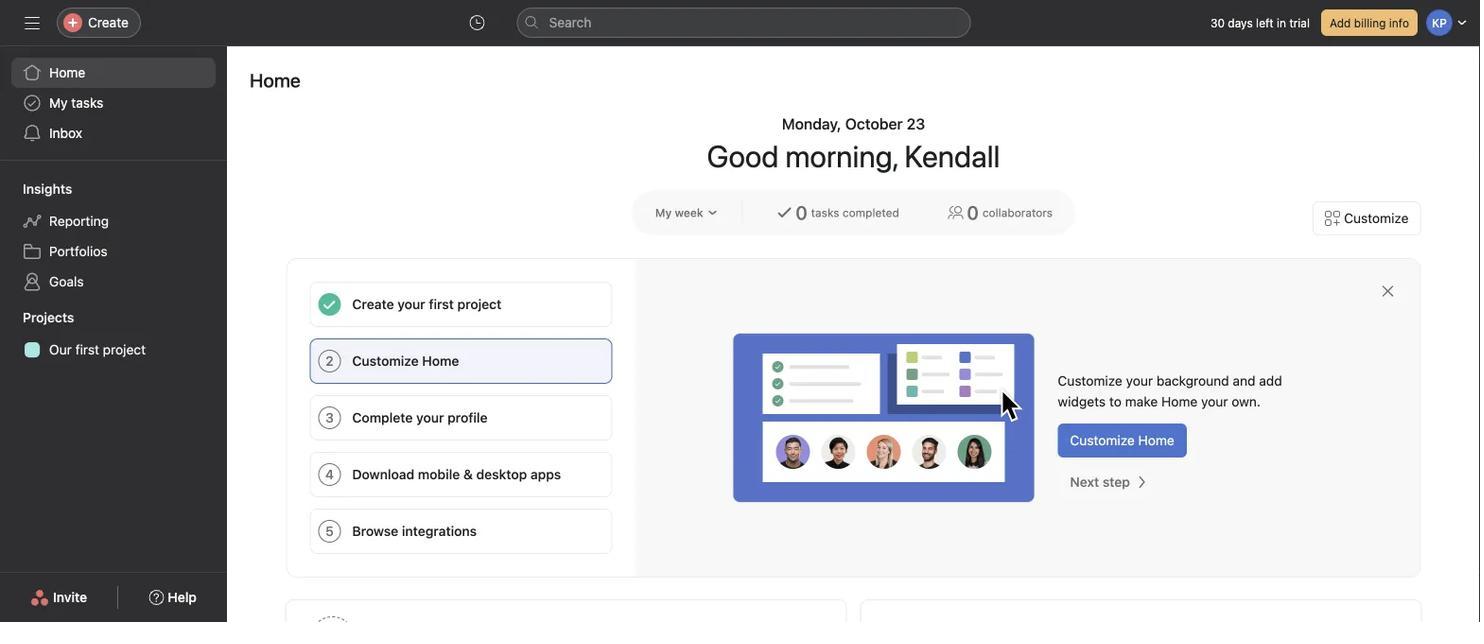 Task type: locate. For each thing, give the bounding box(es) containing it.
add
[[1330, 16, 1352, 29]]

make
[[1126, 394, 1159, 410]]

first project
[[429, 297, 502, 312]]

hide sidebar image
[[25, 15, 40, 30]]

my
[[49, 95, 68, 111], [656, 206, 672, 220]]

customize home
[[353, 353, 459, 369]]

customize up close icon
[[1345, 211, 1410, 226]]

0 horizontal spatial your
[[398, 297, 426, 312]]

my for my tasks
[[49, 95, 68, 111]]

1 horizontal spatial 0
[[968, 202, 979, 224]]

create inside 'create' dropdown button
[[88, 15, 129, 30]]

customize down to
[[1071, 433, 1135, 449]]

0 vertical spatial customize
[[1345, 211, 1410, 226]]

next
[[1071, 475, 1100, 490]]

your left first project
[[398, 297, 426, 312]]

complete your profile
[[353, 410, 488, 426]]

your profile
[[416, 410, 488, 426]]

desktop apps
[[477, 467, 561, 483]]

home inside global 'element'
[[49, 65, 85, 80]]

30
[[1211, 16, 1225, 29]]

add billing info button
[[1322, 9, 1419, 36]]

inbox
[[49, 125, 82, 141]]

tasks
[[71, 95, 103, 111], [812, 206, 840, 220]]

create your first project
[[353, 297, 502, 312]]

download
[[353, 467, 415, 483]]

days
[[1229, 16, 1254, 29]]

morning,
[[786, 138, 898, 174]]

my up the "inbox"
[[49, 95, 68, 111]]

0 vertical spatial tasks
[[71, 95, 103, 111]]

home inside customize your background and add widgets to make home your own.
[[1162, 394, 1198, 410]]

tasks left completed
[[812, 206, 840, 220]]

1 0 from the left
[[796, 202, 808, 224]]

customize up widgets
[[1058, 373, 1123, 389]]

1 horizontal spatial create
[[353, 297, 394, 312]]

kendall
[[905, 138, 1001, 174]]

october
[[846, 115, 903, 133]]

0
[[796, 202, 808, 224], [968, 202, 979, 224]]

customize for customize your background and add widgets to make home your own.
[[1058, 373, 1123, 389]]

first
[[75, 342, 99, 358]]

global element
[[0, 46, 227, 160]]

your
[[398, 297, 426, 312], [1127, 373, 1154, 389], [1202, 394, 1229, 410]]

customize button
[[1314, 202, 1422, 236]]

create
[[88, 15, 129, 30], [353, 297, 394, 312]]

0 horizontal spatial create
[[88, 15, 129, 30]]

customize
[[1345, 211, 1410, 226], [1058, 373, 1123, 389], [1071, 433, 1135, 449]]

home
[[49, 65, 85, 80], [250, 69, 301, 91], [1162, 394, 1198, 410], [1139, 433, 1175, 449]]

monday, october 23 good morning, kendall
[[707, 115, 1001, 174]]

week
[[675, 206, 704, 220]]

and
[[1233, 373, 1256, 389]]

help button
[[137, 581, 209, 615]]

0 vertical spatial create
[[88, 15, 129, 30]]

tasks inside my tasks link
[[71, 95, 103, 111]]

5
[[326, 524, 334, 539]]

0 horizontal spatial 0
[[796, 202, 808, 224]]

your for first project
[[398, 297, 426, 312]]

0 left tasks completed
[[796, 202, 808, 224]]

1 horizontal spatial tasks
[[812, 206, 840, 220]]

&
[[464, 467, 473, 483]]

complete
[[353, 410, 413, 426]]

23
[[907, 115, 926, 133]]

tasks up the "inbox"
[[71, 95, 103, 111]]

1 horizontal spatial my
[[656, 206, 672, 220]]

1 vertical spatial your
[[1127, 373, 1154, 389]]

0 left collaborators
[[968, 202, 979, 224]]

trial
[[1290, 16, 1311, 29]]

my inside dropdown button
[[656, 206, 672, 220]]

create up customize home
[[353, 297, 394, 312]]

customize inside customize your background and add widgets to make home your own.
[[1058, 373, 1123, 389]]

reporting link
[[11, 206, 216, 237]]

browse integrations
[[353, 524, 477, 539]]

invite
[[53, 590, 87, 606]]

search list box
[[517, 8, 971, 38]]

0 vertical spatial your
[[398, 297, 426, 312]]

create button
[[57, 8, 141, 38]]

goals
[[49, 274, 84, 290]]

home inside button
[[1139, 433, 1175, 449]]

insights element
[[0, 172, 227, 301]]

projects element
[[0, 301, 227, 369]]

step
[[1103, 475, 1131, 490]]

search
[[549, 15, 592, 30]]

my left week
[[656, 206, 672, 220]]

1 horizontal spatial your
[[1127, 373, 1154, 389]]

create up home link
[[88, 15, 129, 30]]

2 0 from the left
[[968, 202, 979, 224]]

0 for collaborators
[[968, 202, 979, 224]]

my inside global 'element'
[[49, 95, 68, 111]]

insights button
[[0, 180, 72, 199]]

0 horizontal spatial tasks
[[71, 95, 103, 111]]

1 vertical spatial create
[[353, 297, 394, 312]]

2 vertical spatial customize
[[1071, 433, 1135, 449]]

2 vertical spatial your
[[1202, 394, 1229, 410]]

completed
[[843, 206, 900, 220]]

portfolios
[[49, 244, 108, 259]]

my tasks
[[49, 95, 103, 111]]

0 horizontal spatial my
[[49, 95, 68, 111]]

customize your background and add widgets to make home your own.
[[1058, 373, 1283, 410]]

1 vertical spatial customize
[[1058, 373, 1123, 389]]

mobile
[[418, 467, 460, 483]]

my week button
[[647, 200, 727, 226]]

help
[[168, 590, 197, 606]]

your down background
[[1202, 394, 1229, 410]]

our first project
[[49, 342, 146, 358]]

0 vertical spatial my
[[49, 95, 68, 111]]

1 vertical spatial my
[[656, 206, 672, 220]]

my tasks link
[[11, 88, 216, 118]]

your up the make
[[1127, 373, 1154, 389]]



Task type: vqa. For each thing, say whether or not it's contained in the screenshot.
leftmost Mark complete image
no



Task type: describe. For each thing, give the bounding box(es) containing it.
customize for customize
[[1345, 211, 1410, 226]]

widgets
[[1058, 394, 1106, 410]]

30 days left in trial
[[1211, 16, 1311, 29]]

next step button
[[1058, 466, 1162, 500]]

monday,
[[782, 115, 842, 133]]

good
[[707, 138, 779, 174]]

to
[[1110, 394, 1122, 410]]

left
[[1257, 16, 1274, 29]]

our first project link
[[11, 335, 216, 365]]

download mobile & desktop apps
[[353, 467, 561, 483]]

project
[[103, 342, 146, 358]]

customize home button
[[1058, 424, 1187, 458]]

portfolios link
[[11, 237, 216, 267]]

4
[[325, 467, 334, 483]]

customize for customize home
[[1071, 433, 1135, 449]]

inbox link
[[11, 118, 216, 149]]

projects button
[[0, 308, 74, 327]]

collaborators
[[983, 206, 1053, 220]]

0 for tasks completed
[[796, 202, 808, 224]]

reporting
[[49, 213, 109, 229]]

invite button
[[18, 581, 100, 615]]

our
[[49, 342, 72, 358]]

3
[[326, 410, 334, 426]]

home link
[[11, 58, 216, 88]]

create for create your first project
[[353, 297, 394, 312]]

in
[[1278, 16, 1287, 29]]

my for my week
[[656, 206, 672, 220]]

search button
[[517, 8, 971, 38]]

next step
[[1071, 475, 1131, 490]]

customize home
[[1071, 433, 1175, 449]]

your for background
[[1127, 373, 1154, 389]]

info
[[1390, 16, 1410, 29]]

tasks completed
[[812, 206, 900, 220]]

2
[[326, 353, 334, 369]]

add
[[1260, 373, 1283, 389]]

projects
[[23, 310, 74, 326]]

history image
[[470, 15, 485, 30]]

insights
[[23, 181, 72, 197]]

2 horizontal spatial your
[[1202, 394, 1229, 410]]

goals link
[[11, 267, 216, 297]]

billing
[[1355, 16, 1387, 29]]

own.
[[1232, 394, 1261, 410]]

my week
[[656, 206, 704, 220]]

create for create
[[88, 15, 129, 30]]

add billing info
[[1330, 16, 1410, 29]]

close image
[[1381, 284, 1396, 299]]

background
[[1157, 373, 1230, 389]]

1 vertical spatial tasks
[[812, 206, 840, 220]]



